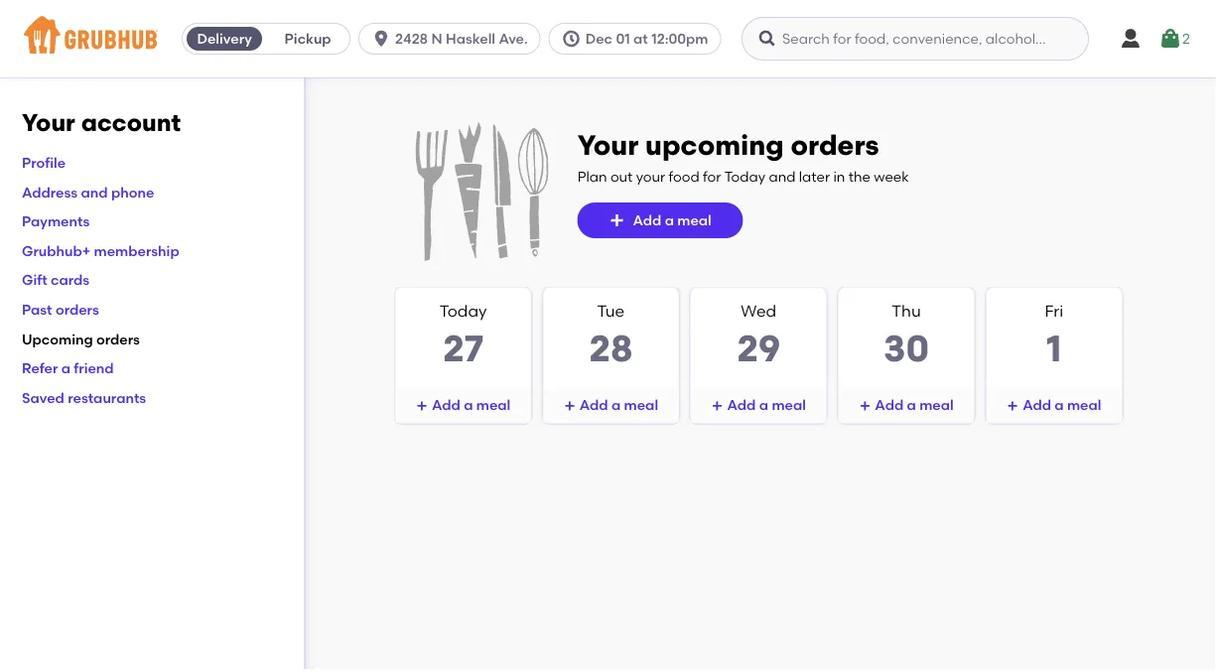 Task type: locate. For each thing, give the bounding box(es) containing it.
delivery
[[197, 30, 252, 47]]

add a meal
[[633, 212, 712, 229], [432, 397, 511, 414], [580, 397, 658, 414], [727, 397, 806, 414], [875, 397, 954, 414], [1023, 397, 1101, 414]]

gift cards
[[22, 272, 90, 288]]

add down 28
[[580, 397, 608, 414]]

fri
[[1045, 301, 1063, 321]]

for
[[703, 168, 721, 185]]

dec 01 at 12:00pm
[[585, 30, 708, 47]]

a down 1
[[1055, 397, 1064, 414]]

a for 27
[[464, 397, 473, 414]]

add a meal button for 27
[[396, 387, 531, 423]]

2428 n haskell ave.
[[395, 30, 528, 47]]

1 vertical spatial today
[[440, 301, 487, 321]]

0 horizontal spatial your
[[22, 108, 75, 137]]

add a meal for 28
[[580, 397, 658, 414]]

a for 28
[[611, 397, 621, 414]]

orders up upcoming orders
[[56, 301, 99, 318]]

a down 28
[[611, 397, 621, 414]]

refer a friend
[[22, 360, 114, 377]]

today right for
[[724, 168, 765, 185]]

add a meal for 30
[[875, 397, 954, 414]]

today up 27
[[440, 301, 487, 321]]

a down 27
[[464, 397, 473, 414]]

a for 29
[[759, 397, 768, 414]]

refer
[[22, 360, 58, 377]]

add down 27
[[432, 397, 460, 414]]

friend
[[74, 360, 114, 377]]

add down "your"
[[633, 212, 661, 229]]

main navigation navigation
[[0, 0, 1216, 77]]

add a meal button
[[577, 203, 743, 238], [396, 387, 531, 423], [543, 387, 678, 423], [691, 387, 826, 423], [839, 387, 974, 423], [987, 387, 1122, 423]]

2
[[1182, 30, 1190, 47]]

orders up friend
[[96, 330, 140, 347]]

and left phone
[[81, 183, 108, 200]]

tue
[[597, 301, 625, 321]]

a
[[665, 212, 674, 229], [61, 360, 70, 377], [464, 397, 473, 414], [611, 397, 621, 414], [759, 397, 768, 414], [907, 397, 916, 414], [1055, 397, 1064, 414]]

0 vertical spatial orders
[[791, 129, 879, 162]]

add a meal button for 1
[[987, 387, 1122, 423]]

0 horizontal spatial today
[[440, 301, 487, 321]]

12:00pm
[[651, 30, 708, 47]]

pickup button
[[266, 23, 350, 55]]

your inside your upcoming orders plan out your food for today and later in the week
[[577, 129, 639, 162]]

pro button
[[1138, 589, 1216, 624]]

29
[[737, 327, 780, 371]]

a for 1
[[1055, 397, 1064, 414]]

1 horizontal spatial and
[[769, 168, 796, 185]]

your up the profile
[[22, 108, 75, 137]]

1 horizontal spatial your
[[577, 129, 639, 162]]

add a meal button down 30
[[839, 387, 974, 423]]

add a meal button down 27
[[396, 387, 531, 423]]

add a meal button down "your"
[[577, 203, 743, 238]]

food
[[669, 168, 700, 185]]

add a meal button for 29
[[691, 387, 826, 423]]

your
[[22, 108, 75, 137], [577, 129, 639, 162]]

orders
[[791, 129, 879, 162], [56, 301, 99, 318], [96, 330, 140, 347]]

week
[[874, 168, 909, 185]]

2428
[[395, 30, 428, 47]]

svg image
[[1119, 27, 1143, 51], [562, 29, 581, 49], [609, 212, 625, 228], [416, 400, 428, 412], [711, 400, 723, 412], [1007, 400, 1019, 412]]

upcoming orders
[[22, 330, 140, 347]]

out
[[610, 168, 633, 185]]

1 horizontal spatial today
[[724, 168, 765, 185]]

your for upcoming
[[577, 129, 639, 162]]

address
[[22, 183, 78, 200]]

payments link
[[22, 213, 90, 230]]

add
[[633, 212, 661, 229], [432, 397, 460, 414], [580, 397, 608, 414], [727, 397, 756, 414], [875, 397, 904, 414], [1023, 397, 1051, 414]]

restaurants
[[68, 389, 146, 406]]

dec
[[585, 30, 613, 47]]

thu 30
[[883, 301, 929, 371]]

svg image inside the dec 01 at 12:00pm button
[[562, 29, 581, 49]]

upcoming
[[22, 330, 93, 347]]

today
[[724, 168, 765, 185], [440, 301, 487, 321]]

membership
[[94, 242, 179, 259]]

and left later
[[769, 168, 796, 185]]

a down 29
[[759, 397, 768, 414]]

today 27
[[440, 301, 487, 371]]

a down 30
[[907, 397, 916, 414]]

01
[[616, 30, 630, 47]]

add a meal down 29
[[727, 397, 806, 414]]

add down 29
[[727, 397, 756, 414]]

fri 1
[[1045, 301, 1063, 371]]

add a meal button down 28
[[543, 387, 678, 423]]

saved restaurants link
[[22, 389, 146, 406]]

add a meal down 1
[[1023, 397, 1101, 414]]

1 vertical spatial orders
[[56, 301, 99, 318]]

orders up the in
[[791, 129, 879, 162]]

0 vertical spatial today
[[724, 168, 765, 185]]

add a meal down 30
[[875, 397, 954, 414]]

and
[[769, 168, 796, 185], [81, 183, 108, 200]]

your up out
[[577, 129, 639, 162]]

add a meal button for 28
[[543, 387, 678, 423]]

payments
[[22, 213, 90, 230]]

add a meal down 27
[[432, 397, 511, 414]]

your for account
[[22, 108, 75, 137]]

2 vertical spatial orders
[[96, 330, 140, 347]]

svg image inside '2428 n haskell ave.' button
[[371, 29, 391, 49]]

27
[[443, 327, 484, 371]]

a for 30
[[907, 397, 916, 414]]

add a meal for 29
[[727, 397, 806, 414]]

Search for food, convenience, alcohol... search field
[[742, 17, 1089, 61]]

profile
[[22, 154, 66, 171]]

add for 1
[[1023, 397, 1051, 414]]

add a meal for 27
[[432, 397, 511, 414]]

add down 30
[[875, 397, 904, 414]]

plan
[[577, 168, 607, 185]]

add down 1
[[1023, 397, 1051, 414]]

add a meal button for 30
[[839, 387, 974, 423]]

meal
[[677, 212, 712, 229], [476, 397, 511, 414], [624, 397, 658, 414], [772, 397, 806, 414], [919, 397, 954, 414], [1067, 397, 1101, 414]]

svg image
[[1159, 27, 1182, 51], [371, 29, 391, 49], [757, 29, 777, 49], [564, 400, 576, 412], [859, 400, 871, 412]]

address and phone link
[[22, 183, 154, 200]]

2 button
[[1159, 21, 1190, 57]]

add a meal down 28
[[580, 397, 658, 414]]

add a meal button down 1
[[987, 387, 1122, 423]]

add a meal button down 29
[[691, 387, 826, 423]]



Task type: describe. For each thing, give the bounding box(es) containing it.
phone
[[111, 183, 154, 200]]

a right refer at the left of the page
[[61, 360, 70, 377]]

saved
[[22, 389, 64, 406]]

wed 29
[[737, 301, 780, 371]]

n
[[431, 30, 442, 47]]

0 horizontal spatial and
[[81, 183, 108, 200]]

profile link
[[22, 154, 66, 171]]

pickup
[[285, 30, 331, 47]]

grubhub+ membership
[[22, 242, 179, 259]]

svg image inside 2 'button'
[[1159, 27, 1182, 51]]

meal for 29
[[772, 397, 806, 414]]

tue 28
[[589, 301, 633, 371]]

your account
[[22, 108, 181, 137]]

your upcoming orders plan out your food for today and later in the week
[[577, 129, 909, 185]]

your
[[636, 168, 665, 185]]

the
[[849, 168, 871, 185]]

1
[[1046, 327, 1062, 371]]

add a meal down food
[[633, 212, 712, 229]]

address and phone
[[22, 183, 154, 200]]

account
[[81, 108, 181, 137]]

grubhub+
[[22, 242, 91, 259]]

grubhub+ membership link
[[22, 242, 179, 259]]

28
[[589, 327, 633, 371]]

meal for 30
[[919, 397, 954, 414]]

add for 29
[[727, 397, 756, 414]]

past
[[22, 301, 52, 318]]

meal for 1
[[1067, 397, 1101, 414]]

30
[[883, 327, 929, 371]]

gift
[[22, 272, 47, 288]]

ave.
[[499, 30, 528, 47]]

a down food
[[665, 212, 674, 229]]

gift cards link
[[22, 272, 90, 288]]

today inside your upcoming orders plan out your food for today and later in the week
[[724, 168, 765, 185]]

cards
[[51, 272, 90, 288]]

wed
[[741, 301, 776, 321]]

upcoming
[[645, 129, 784, 162]]

later
[[799, 168, 830, 185]]

and inside your upcoming orders plan out your food for today and later in the week
[[769, 168, 796, 185]]

2428 n haskell ave. button
[[358, 23, 549, 55]]

upcoming orders link
[[22, 330, 140, 347]]

dec 01 at 12:00pm button
[[549, 23, 729, 55]]

delivery button
[[183, 23, 266, 55]]

refer a friend link
[[22, 360, 114, 377]]

meal for 28
[[624, 397, 658, 414]]

past orders link
[[22, 301, 99, 318]]

add a meal for 1
[[1023, 397, 1101, 414]]

orders inside your upcoming orders plan out your food for today and later in the week
[[791, 129, 879, 162]]

add for 27
[[432, 397, 460, 414]]

past orders
[[22, 301, 99, 318]]

in
[[833, 168, 845, 185]]

haskell
[[446, 30, 495, 47]]

meal for 27
[[476, 397, 511, 414]]

saved restaurants
[[22, 389, 146, 406]]

orders for upcoming orders
[[96, 330, 140, 347]]

at
[[633, 30, 648, 47]]

thu
[[892, 301, 921, 321]]

pro
[[1199, 598, 1216, 615]]

add for 28
[[580, 397, 608, 414]]

add for 30
[[875, 397, 904, 414]]

orders for past orders
[[56, 301, 99, 318]]



Task type: vqa. For each thing, say whether or not it's contained in the screenshot.
1's Add a meal
yes



